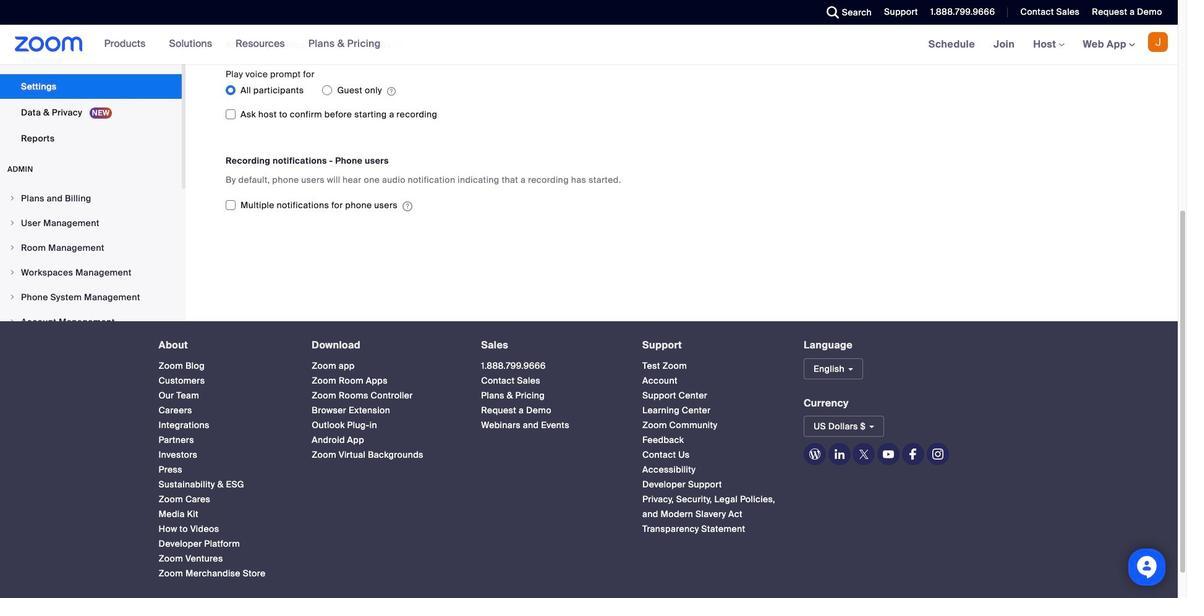 Task type: locate. For each thing, give the bounding box(es) containing it.
4 menu item from the top
[[0, 261, 182, 285]]

right image
[[9, 195, 16, 202], [9, 269, 16, 276], [9, 294, 16, 301]]

1 vertical spatial right image
[[9, 244, 16, 252]]

right image for second 'menu item' from the bottom
[[9, 294, 16, 301]]

admin menu menu
[[0, 187, 182, 360]]

1 right image from the top
[[9, 195, 16, 202]]

1 right image from the top
[[9, 220, 16, 227]]

2 vertical spatial right image
[[9, 294, 16, 301]]

profile picture image
[[1149, 32, 1168, 52]]

2 menu item from the top
[[0, 212, 182, 235]]

menu item
[[0, 187, 182, 210], [0, 212, 182, 235], [0, 236, 182, 260], [0, 261, 182, 285], [0, 286, 182, 309], [0, 311, 182, 334]]

zoom logo image
[[15, 36, 83, 52]]

3 heading from the left
[[481, 340, 620, 351]]

personal menu menu
[[0, 0, 182, 152]]

right image
[[9, 220, 16, 227], [9, 244, 16, 252], [9, 319, 16, 326]]

option group
[[226, 81, 767, 100]]

2 right image from the top
[[9, 269, 16, 276]]

learn more about multiple notifications for phone users image
[[403, 201, 413, 212]]

2 heading from the left
[[312, 340, 459, 351]]

banner
[[0, 25, 1178, 65]]

learn more about guest only image
[[387, 86, 396, 97]]

heading
[[159, 340, 290, 351], [312, 340, 459, 351], [481, 340, 620, 351], [643, 340, 782, 351]]

2 right image from the top
[[9, 244, 16, 252]]

right image for sixth 'menu item' from the bottom
[[9, 195, 16, 202]]

0 vertical spatial right image
[[9, 220, 16, 227]]

1 vertical spatial right image
[[9, 269, 16, 276]]

2 vertical spatial right image
[[9, 319, 16, 326]]

5 menu item from the top
[[0, 286, 182, 309]]

3 right image from the top
[[9, 294, 16, 301]]

1 menu item from the top
[[0, 187, 182, 210]]

0 vertical spatial right image
[[9, 195, 16, 202]]

6 menu item from the top
[[0, 311, 182, 334]]



Task type: describe. For each thing, give the bounding box(es) containing it.
4 heading from the left
[[643, 340, 782, 351]]

meetings navigation
[[920, 25, 1178, 65]]

3 menu item from the top
[[0, 236, 182, 260]]

3 right image from the top
[[9, 319, 16, 326]]

1 heading from the left
[[159, 340, 290, 351]]

right image for fourth 'menu item' from the top of the admin menu menu on the left of the page
[[9, 269, 16, 276]]

product information navigation
[[95, 25, 390, 64]]



Task type: vqa. For each thing, say whether or not it's contained in the screenshot.
6th menu item from the top
yes



